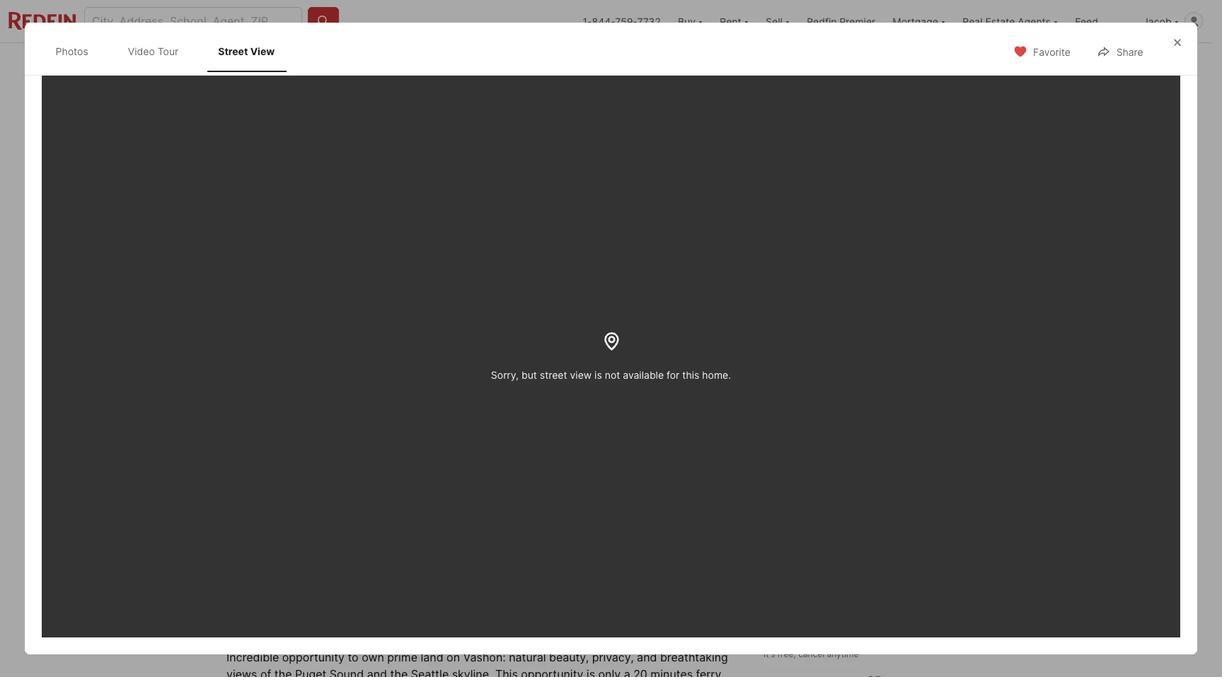 Task type: vqa. For each thing, say whether or not it's contained in the screenshot.
offer
no



Task type: locate. For each thing, give the bounding box(es) containing it.
1 horizontal spatial the
[[390, 668, 408, 678]]

0 horizontal spatial and
[[367, 668, 387, 678]]

home.
[[702, 370, 731, 382]]

is left not
[[595, 370, 602, 382]]

the
[[274, 668, 292, 678], [390, 668, 408, 678]]

opportunity
[[282, 651, 345, 665], [521, 668, 583, 678]]

the down prime
[[390, 668, 408, 678]]

this
[[682, 370, 699, 382]]

opportunity down "beauty,"
[[521, 668, 583, 678]]

video tour tab
[[117, 34, 190, 69]]

0 horizontal spatial opportunity
[[282, 651, 345, 665]]

14425 glen acres rd sw, vashon, wa 98070 image
[[226, 83, 758, 422]]

available
[[623, 370, 664, 382]]

None button
[[772, 480, 837, 547], [842, 481, 907, 546], [912, 481, 977, 546], [772, 480, 837, 547], [842, 481, 907, 546], [912, 481, 977, 546]]

0 vertical spatial is
[[595, 370, 602, 382]]

street
[[218, 45, 248, 57]]

incredible
[[226, 651, 279, 665]]

1 horizontal spatial and
[[637, 651, 657, 665]]

minutes
[[651, 668, 693, 678]]

tab
[[320, 46, 398, 80], [398, 46, 504, 80], [504, 46, 617, 80], [617, 46, 685, 80]]

1 vertical spatial opportunity
[[521, 668, 583, 678]]

video tour
[[128, 45, 179, 57]]

dialog containing photos
[[24, 23, 1198, 655]]

tab list
[[41, 31, 300, 72], [226, 43, 697, 80]]

favorite
[[1033, 46, 1071, 58]]

redfin premier
[[807, 15, 876, 27]]

share
[[1117, 46, 1143, 58]]

sound
[[330, 668, 364, 678]]

sorry, but street view is not available for this home.
[[491, 370, 731, 382]]

and up 20
[[637, 651, 657, 665]]

1-844-759-7732 link
[[583, 15, 661, 27]]

not
[[605, 370, 620, 382]]

only
[[598, 668, 621, 678]]

1 vertical spatial and
[[367, 668, 387, 678]]

anytime
[[827, 650, 859, 660]]

share button
[[1085, 37, 1155, 66]]

0 horizontal spatial the
[[274, 668, 292, 678]]

the right "of"
[[274, 668, 292, 678]]

City, Address, School, Agent, ZIP search field
[[84, 7, 302, 35]]

for
[[667, 370, 680, 382]]

beauty,
[[549, 651, 589, 665]]

is
[[595, 370, 602, 382], [587, 668, 595, 678]]

own
[[362, 651, 384, 665]]

dialog
[[24, 23, 1198, 655]]

photos
[[56, 45, 88, 57]]

and down own
[[367, 668, 387, 678]]

1-844-759-7732
[[583, 15, 661, 27]]

option
[[764, 561, 867, 598], [867, 561, 985, 598]]

opportunity up puget
[[282, 651, 345, 665]]

0 vertical spatial opportunity
[[282, 651, 345, 665]]

2 option from the left
[[867, 561, 985, 598]]

759-
[[615, 15, 637, 27]]

1 vertical spatial is
[[587, 668, 595, 678]]

favorite button
[[1001, 37, 1083, 66]]

carousel group
[[772, 480, 991, 547]]

and
[[637, 651, 657, 665], [367, 668, 387, 678]]

is left only
[[587, 668, 595, 678]]

street view
[[218, 45, 275, 57]]

feed
[[1075, 15, 1098, 27]]

1 horizontal spatial opportunity
[[521, 668, 583, 678]]

7732
[[637, 15, 661, 27]]

1-
[[583, 15, 592, 27]]

to
[[348, 651, 359, 665]]

incredible opportunity to own prime land on vashon: natural beauty, privacy, and breathtaking views of the puget sound and the seattle skyline. this opportunity is only a 20 minutes ferr
[[226, 651, 735, 678]]

skyline.
[[452, 668, 492, 678]]

it's free, cancel anytime
[[764, 650, 859, 660]]

list box
[[764, 561, 985, 598]]

on
[[447, 651, 460, 665]]



Task type: describe. For each thing, give the bounding box(es) containing it.
natural
[[509, 651, 546, 665]]

street view tab
[[207, 34, 286, 69]]

20
[[634, 668, 647, 678]]

photos tab
[[44, 34, 100, 69]]

a
[[624, 668, 630, 678]]

video
[[128, 45, 155, 57]]

1 the from the left
[[274, 668, 292, 678]]

of
[[260, 668, 271, 678]]

redfin
[[807, 15, 837, 27]]

sorry,
[[491, 370, 519, 382]]

0 vertical spatial and
[[637, 651, 657, 665]]

1 option from the left
[[764, 561, 867, 598]]

views
[[226, 668, 257, 678]]

prime
[[387, 651, 418, 665]]

submit search image
[[316, 14, 331, 28]]

2 the from the left
[[390, 668, 408, 678]]

privacy,
[[592, 651, 634, 665]]

3 tab from the left
[[504, 46, 617, 80]]

redfin premier button
[[798, 0, 884, 42]]

breathtaking
[[660, 651, 728, 665]]

puget
[[295, 668, 326, 678]]

free,
[[778, 650, 796, 660]]

premier
[[840, 15, 876, 27]]

street
[[540, 370, 567, 382]]

is inside incredible opportunity to own prime land on vashon: natural beauty, privacy, and breathtaking views of the puget sound and the seattle skyline. this opportunity is only a 20 minutes ferr
[[587, 668, 595, 678]]

feed button
[[1067, 0, 1135, 42]]

cancel
[[798, 650, 825, 660]]

4 tab from the left
[[617, 46, 685, 80]]

tour
[[158, 45, 179, 57]]

view
[[250, 45, 275, 57]]

2 tab from the left
[[398, 46, 504, 80]]

this
[[495, 668, 518, 678]]

land
[[421, 651, 443, 665]]

seattle
[[411, 668, 449, 678]]

it's
[[764, 650, 775, 660]]

view
[[570, 370, 592, 382]]

tab list containing photos
[[41, 31, 300, 72]]

1 tab from the left
[[320, 46, 398, 80]]

844-
[[592, 15, 615, 27]]

vashon:
[[463, 651, 506, 665]]

but
[[522, 370, 537, 382]]



